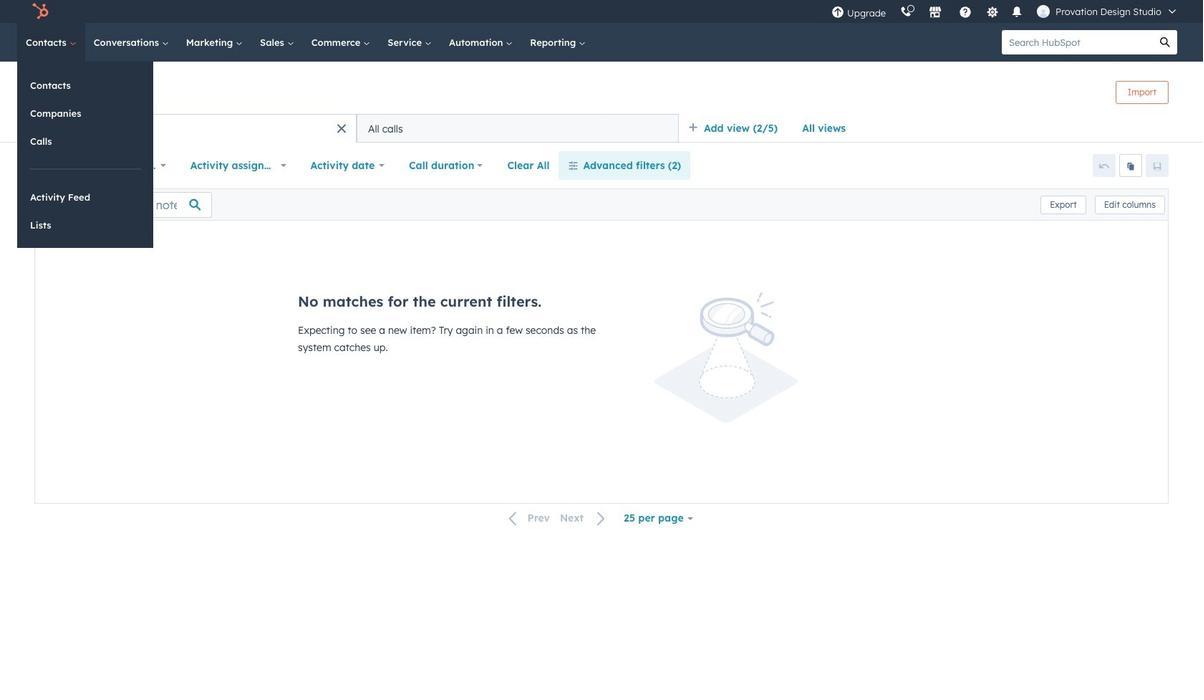 Task type: describe. For each thing, give the bounding box(es) containing it.
contacts menu
[[17, 62, 153, 248]]

Search call name or notes search field
[[38, 192, 212, 217]]

marketplaces image
[[930, 6, 942, 19]]

pagination navigation
[[501, 509, 615, 528]]

james peterson image
[[1038, 5, 1051, 18]]



Task type: locate. For each thing, give the bounding box(es) containing it.
Search HubSpot search field
[[1003, 30, 1154, 54]]

banner
[[34, 75, 1170, 114]]

menu
[[825, 0, 1187, 23]]



Task type: vqa. For each thing, say whether or not it's contained in the screenshot.
Search call name or notes 'search box'
yes



